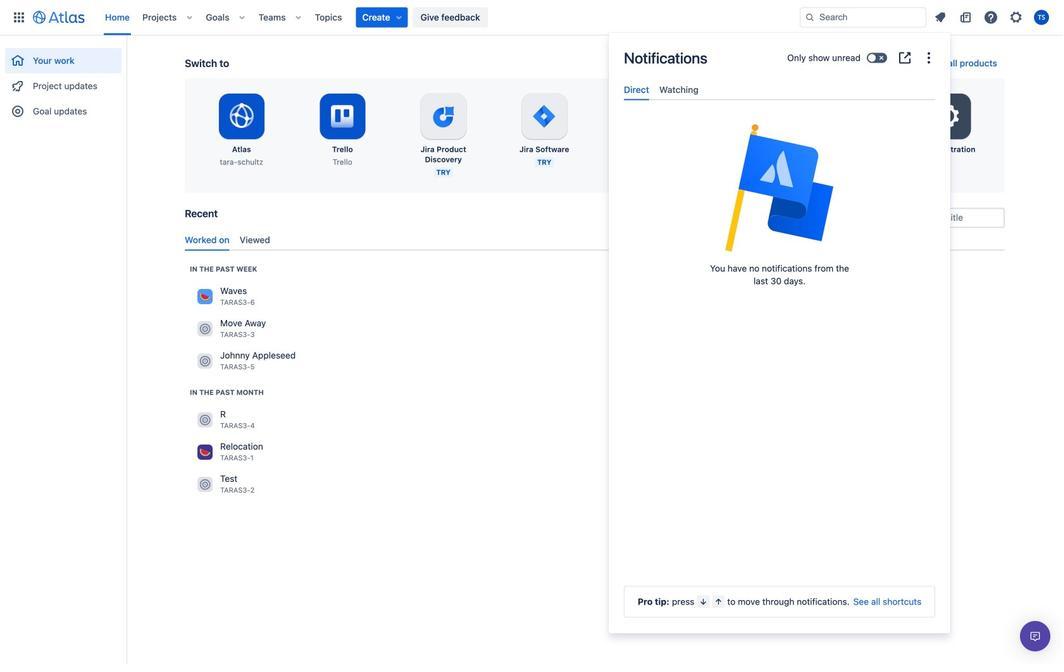 Task type: locate. For each thing, give the bounding box(es) containing it.
1 vertical spatial townsquare image
[[197, 477, 213, 492]]

tab panel
[[619, 100, 941, 112]]

1 townsquare image from the top
[[197, 354, 213, 369]]

2 townsquare image from the top
[[197, 321, 213, 337]]

tab list
[[619, 79, 941, 100], [180, 230, 1010, 251]]

group
[[5, 35, 122, 128]]

dialog
[[609, 33, 951, 634]]

2 heading from the top
[[190, 388, 264, 398]]

more image
[[922, 50, 937, 66]]

1 heading from the top
[[190, 264, 257, 274]]

1 townsquare image from the top
[[197, 289, 213, 304]]

0 horizontal spatial settings image
[[731, 101, 762, 132]]

1 vertical spatial tab list
[[180, 230, 1010, 251]]

1 vertical spatial heading
[[190, 388, 264, 398]]

townsquare image
[[197, 289, 213, 304], [197, 321, 213, 337], [197, 413, 213, 428], [197, 445, 213, 460]]

arrow up image
[[714, 597, 724, 607]]

townsquare image
[[197, 354, 213, 369], [197, 477, 213, 492]]

heading
[[190, 264, 257, 274], [190, 388, 264, 398]]

arrow down image
[[698, 597, 709, 607]]

search image
[[805, 12, 815, 22]]

open intercom messenger image
[[1028, 629, 1043, 644]]

None search field
[[800, 7, 927, 28]]

settings image
[[1009, 10, 1024, 25]]

account image
[[1034, 10, 1049, 25]]

1 horizontal spatial settings image
[[933, 101, 964, 132]]

0 vertical spatial tab list
[[619, 79, 941, 100]]

settings image
[[731, 101, 762, 132], [933, 101, 964, 132]]

4 townsquare image from the top
[[197, 445, 213, 460]]

heading for second townsquare image from the bottom of the page
[[190, 264, 257, 274]]

0 vertical spatial townsquare image
[[197, 354, 213, 369]]

banner
[[0, 0, 1063, 35]]

switch to... image
[[11, 10, 27, 25]]

top element
[[8, 0, 800, 35]]

0 vertical spatial heading
[[190, 264, 257, 274]]

2 settings image from the left
[[933, 101, 964, 132]]



Task type: describe. For each thing, give the bounding box(es) containing it.
2 townsquare image from the top
[[197, 477, 213, 492]]

1 settings image from the left
[[731, 101, 762, 132]]

Search field
[[800, 7, 927, 28]]

3 townsquare image from the top
[[197, 413, 213, 428]]

notifications image
[[933, 10, 948, 25]]

open notifications in a new tab image
[[898, 50, 913, 66]]

heading for first townsquare image from the bottom
[[190, 388, 264, 398]]

Filter by title field
[[894, 209, 1004, 227]]

help image
[[984, 10, 999, 25]]



Task type: vqa. For each thing, say whether or not it's contained in the screenshot.
'heading' corresponding to 4th townsquare image
yes



